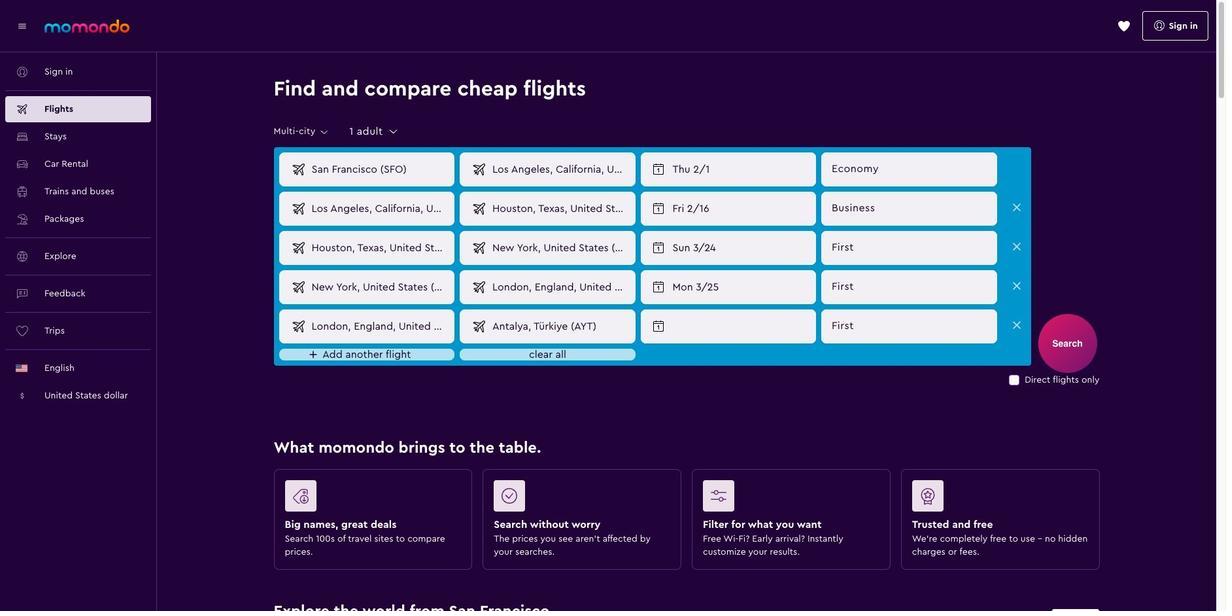 Task type: locate. For each thing, give the bounding box(es) containing it.
1 figure from the left
[[285, 480, 456, 517]]

to? text field for "friday february 16th" element
[[487, 192, 635, 225]]

2 cabin type first field from the top
[[822, 270, 997, 304]]

3 cabin type first field from the top
[[822, 310, 997, 343]]

2 vertical spatial to? text field
[[487, 310, 635, 343]]

from? text field for to? text field for "friday february 16th" element
[[307, 192, 454, 225]]

2 to? text field from the top
[[487, 271, 635, 304]]

0 vertical spatial cabin type first field
[[822, 231, 997, 265]]

sunday march 24th element
[[673, 240, 808, 256]]

1 cabin type first field from the top
[[822, 231, 997, 265]]

1 vertical spatial cabin type first field
[[822, 270, 997, 304]]

3 from? text field from the top
[[307, 232, 454, 264]]

4 from? text field from the top
[[307, 271, 454, 304]]

1 vertical spatial to? text field
[[487, 232, 635, 264]]

1 to? text field from the top
[[487, 153, 635, 186]]

2 from? text field from the top
[[307, 192, 454, 225]]

0 vertical spatial to? text field
[[487, 153, 635, 186]]

thursday february 1st element
[[673, 162, 808, 177]]

3 to? text field from the top
[[487, 310, 635, 343]]

1 from? text field from the top
[[307, 153, 454, 186]]

0 vertical spatial to? text field
[[487, 192, 635, 225]]

1 to? text field from the top
[[487, 192, 635, 225]]

open trips drawer image
[[1118, 19, 1131, 32]]

To? text field
[[487, 192, 635, 225], [487, 232, 635, 264]]

Cabin type First field
[[822, 231, 997, 265], [822, 270, 997, 304], [822, 310, 997, 343]]

2 to? text field from the top
[[487, 232, 635, 264]]

figure
[[285, 480, 456, 517], [494, 480, 665, 517], [703, 480, 875, 517], [913, 480, 1084, 517]]

2 figure from the left
[[494, 480, 665, 517]]

From? text field
[[307, 153, 454, 186], [307, 192, 454, 225], [307, 232, 454, 264], [307, 271, 454, 304]]

To? text field
[[487, 153, 635, 186], [487, 271, 635, 304], [487, 310, 635, 343]]

navigation menu image
[[16, 19, 29, 32]]

2 vertical spatial cabin type first field
[[822, 310, 997, 343]]

3 figure from the left
[[703, 480, 875, 517]]

1 vertical spatial to? text field
[[487, 271, 635, 304]]

Trip type Multi-city field
[[274, 126, 330, 137]]



Task type: describe. For each thing, give the bounding box(es) containing it.
to? text field for sunday march 24th element
[[487, 232, 635, 264]]

4 figure from the left
[[913, 480, 1084, 517]]

From? text field
[[307, 310, 454, 343]]

cabin type first field for sunday march 24th element
[[822, 231, 997, 265]]

cabin type first field for monday march 25th element
[[822, 270, 997, 304]]

Cabin type Economy field
[[822, 153, 997, 186]]

friday february 16th element
[[673, 201, 808, 217]]

from? text field for to? text box corresponding to monday march 25th element
[[307, 271, 454, 304]]

from? text field for to? text box for "thursday february 1st" element
[[307, 153, 454, 186]]

monday march 25th element
[[673, 279, 808, 295]]

Cabin type Business field
[[822, 192, 997, 225]]

to? text field for "thursday february 1st" element
[[487, 153, 635, 186]]

from? text field for sunday march 24th element's to? text field
[[307, 232, 454, 264]]

to? text field for monday march 25th element
[[487, 271, 635, 304]]

united states (english) image
[[16, 364, 27, 372]]



Task type: vqa. For each thing, say whether or not it's contained in the screenshot.
4th FIGURE from the right
yes



